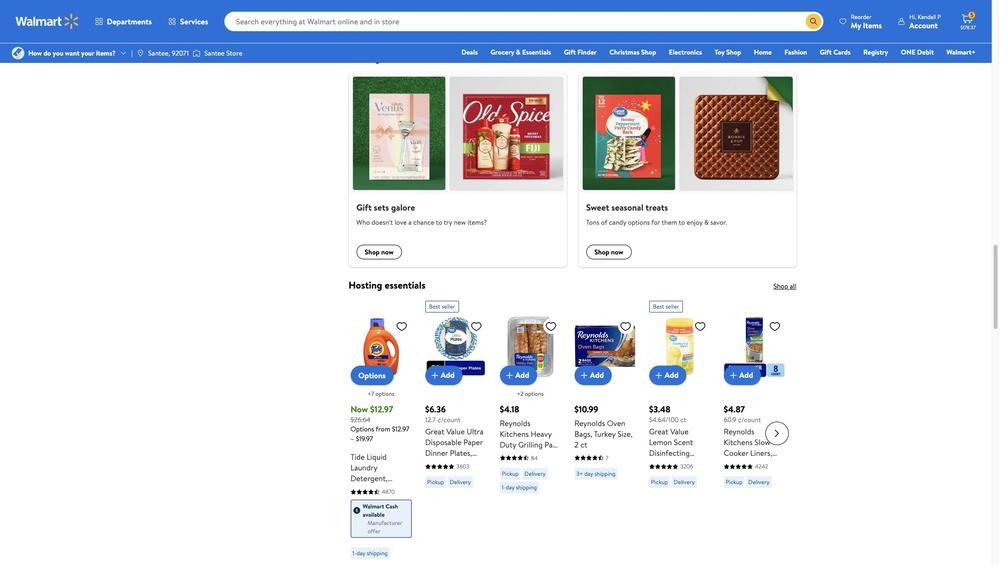 Task type: vqa. For each thing, say whether or not it's contained in the screenshot.
Shop now related to seasonal
yes



Task type: locate. For each thing, give the bounding box(es) containing it.
1 add from the left
[[441, 370, 455, 381]]

0 horizontal spatial shop now
[[365, 247, 394, 257]]

1-day shipping down inches
[[502, 483, 537, 492]]

2 to from the left
[[679, 217, 685, 227]]

0 horizontal spatial day
[[357, 550, 365, 558]]

1 to from the left
[[436, 217, 442, 227]]

pickup for $6.36
[[427, 478, 444, 487]]

2 horizontal spatial shipping
[[595, 470, 616, 478]]

8 right 4242
[[775, 459, 780, 469]]

delivery down 4242
[[749, 478, 770, 487]]

try
[[444, 217, 452, 227]]

for left them
[[652, 217, 660, 227]]

1 horizontal spatial all
[[790, 281, 797, 291]]

2 ¢/count from the left
[[738, 415, 761, 425]]

sweet seasonal treats list item
[[573, 72, 802, 267]]

$6.36
[[425, 403, 446, 416]]

best up great value lemon scent disinfecting wipes, 75 count, 1 lbs, 5.5 ounce image
[[653, 302, 664, 311]]

delivery for $3.48
[[674, 478, 695, 487]]

reynolds
[[500, 418, 531, 429], [575, 418, 605, 429], [724, 427, 755, 437]]

1 horizontal spatial &
[[704, 217, 709, 227]]

offer
[[368, 528, 381, 536]]

1 vertical spatial 1-day shipping
[[353, 550, 388, 558]]

pickup & delivery of beer, wine & more. from classic brews to seasonal favorites. order now. image
[[356, 0, 789, 28]]

0 vertical spatial shipping
[[595, 470, 616, 478]]

now inside 'sweet seasonal treats' list item
[[611, 247, 624, 257]]

pickup left 5.5 on the bottom right of the page
[[651, 478, 668, 487]]

5 add button from the left
[[724, 366, 761, 385]]

pickup down regular
[[726, 478, 743, 487]]

great for $3.48
[[649, 427, 669, 437]]

$4.87
[[724, 403, 745, 416]]

0 horizontal spatial x
[[518, 450, 522, 461]]

add button up $10.99
[[575, 366, 612, 385]]

gift left "finder"
[[564, 47, 576, 57]]

day down available
[[357, 550, 365, 558]]

sets
[[374, 202, 389, 214]]

best seller up great value ultra disposable paper dinner plates, white, 10 inch, 50 plates, patterned image
[[429, 302, 455, 311]]

ct right 2
[[581, 439, 587, 450]]

best seller for $3.48
[[653, 302, 679, 311]]

5 add from the left
[[739, 370, 753, 381]]

1-
[[502, 483, 506, 492], [353, 550, 357, 558]]

1 product group from the left
[[351, 297, 412, 566]]

options right +2
[[525, 390, 544, 398]]

add to cart image up $3.48
[[653, 370, 665, 381]]

options for +7 options
[[376, 390, 394, 398]]

gift for finder
[[564, 47, 576, 57]]

add up $6.36
[[441, 370, 455, 381]]

add button up $3.48
[[649, 366, 687, 385]]

delivery down 3206
[[674, 478, 695, 487]]

now inside gift sets galore list item
[[381, 247, 394, 257]]

7
[[606, 454, 609, 462]]

hosting essentials
[[349, 278, 426, 292]]

0 horizontal spatial ¢/count
[[438, 415, 461, 425]]

¢/count
[[438, 415, 461, 425], [738, 415, 761, 425]]

 image
[[137, 49, 144, 57]]

0 horizontal spatial great
[[349, 51, 373, 64]]

2 best seller from the left
[[653, 302, 679, 311]]

$12.97 down +7 options
[[370, 403, 393, 416]]

x left 9.63
[[518, 450, 522, 461]]

1 vertical spatial shipping
[[516, 483, 537, 492]]

1 horizontal spatial ¢/count
[[738, 415, 761, 425]]

4870
[[382, 488, 395, 496]]

great
[[349, 51, 373, 64], [425, 427, 445, 437], [649, 427, 669, 437]]

0 vertical spatial all
[[412, 51, 422, 64]]

value inside $3.48 $4.64/100 ct great value lemon scent disinfecting wipes, 75 count, 1 lbs, 5.5 ounce
[[670, 427, 689, 437]]

walmart image
[[16, 14, 79, 29]]

2 horizontal spatial now
[[611, 247, 624, 257]]

$12.97 right from at bottom
[[392, 425, 410, 434]]

order now
[[552, 1, 593, 13]]

1 horizontal spatial great
[[425, 427, 445, 437]]

shop now down of
[[595, 247, 624, 257]]

value for $3.48
[[670, 427, 689, 437]]

¢/count for $6.36
[[438, 415, 461, 425]]

3603
[[456, 463, 469, 471]]

options down now
[[351, 425, 374, 434]]

value inside $6.36 12.7 ¢/count great value ultra disposable paper dinner plates, white, 10 inch, 50 plates, patterned
[[446, 427, 465, 437]]

2 horizontal spatial day
[[585, 470, 593, 478]]

0 horizontal spatial options
[[376, 390, 394, 398]]

0 horizontal spatial value
[[446, 427, 465, 437]]

original,
[[351, 484, 379, 495]]

2
[[575, 439, 579, 450]]

for right gifts
[[397, 51, 410, 64]]

list
[[343, 72, 802, 267]]

kitchens up regular
[[724, 437, 753, 448]]

1- down compatible
[[353, 550, 357, 558]]

add to cart image for reynolds oven bags, turkey size, 2 ct image
[[578, 370, 590, 381]]

shop
[[641, 47, 656, 57], [726, 47, 741, 57], [365, 247, 380, 257], [595, 247, 610, 257], [774, 281, 788, 291]]

shop all link
[[774, 281, 797, 291]]

add button up +2
[[500, 366, 537, 385]]

shop now down doesn't at the left
[[365, 247, 394, 257]]

1- down inches
[[502, 483, 506, 492]]

store
[[226, 48, 242, 58]]

64
[[381, 484, 390, 495]]

add up +2
[[516, 370, 529, 381]]

electronics link
[[665, 47, 707, 58]]

1 best seller from the left
[[429, 302, 455, 311]]

loads
[[392, 484, 412, 495]]

he
[[379, 495, 389, 506]]

shop inside gift sets galore list item
[[365, 247, 380, 257]]

seller up great value ultra disposable paper dinner plates, white, 10 inch, 50 plates, patterned image
[[442, 302, 455, 311]]

great down 12.7
[[425, 427, 445, 437]]

reynolds inside $10.99 reynolds oven bags, turkey size, 2 ct
[[575, 418, 605, 429]]

0 horizontal spatial 1-
[[353, 550, 357, 558]]

1 add button from the left
[[425, 366, 463, 385]]

1 horizontal spatial kitchens
[[724, 437, 753, 448]]

great left gifts
[[349, 51, 373, 64]]

0 horizontal spatial kitchens
[[500, 429, 529, 439]]

1 vertical spatial day
[[506, 483, 515, 492]]

 image left how
[[12, 47, 24, 60]]

cooker
[[724, 448, 749, 459]]

add button
[[425, 366, 463, 385], [500, 366, 537, 385], [575, 366, 612, 385], [649, 366, 687, 385], [724, 366, 761, 385]]

delivery
[[525, 470, 546, 478], [450, 478, 471, 487], [674, 478, 695, 487], [749, 478, 770, 487]]

$3.48
[[649, 403, 671, 416]]

shipping down 7
[[595, 470, 616, 478]]

day right '3+'
[[585, 470, 593, 478]]

0 horizontal spatial to
[[436, 217, 442, 227]]

2 value from the left
[[670, 427, 689, 437]]

2 horizontal spatial options
[[628, 217, 650, 227]]

0 horizontal spatial shipping
[[367, 550, 388, 558]]

x right the 84
[[540, 450, 543, 461]]

now right order
[[577, 1, 593, 13]]

6 product group from the left
[[724, 297, 785, 566]]

options for +2 options
[[525, 390, 544, 398]]

wipes,
[[649, 459, 671, 469]]

8 left count
[[753, 469, 758, 480]]

day
[[585, 470, 593, 478], [506, 483, 515, 492], [357, 550, 365, 558]]

& right enjoy
[[704, 217, 709, 227]]

tide liquid laundry detergent, original, 64 loads 92 fl oz, he compatible
[[351, 452, 412, 516]]

1 horizontal spatial plates,
[[450, 448, 472, 459]]

shop now inside 'sweet seasonal treats' list item
[[595, 247, 624, 257]]

shipping down inches
[[516, 483, 537, 492]]

¢/count inside $6.36 12.7 ¢/count great value ultra disposable paper dinner plates, white, 10 inch, 50 plates, patterned
[[438, 415, 461, 425]]

0 vertical spatial $12.97
[[370, 403, 393, 416]]

add to favorites list, great value ultra disposable paper dinner plates, white, 10 inch, 50 plates, patterned image
[[471, 320, 482, 333]]

0 horizontal spatial seller
[[442, 302, 455, 311]]

1 horizontal spatial  image
[[193, 48, 201, 58]]

add button up $6.36
[[425, 366, 463, 385]]

$10.99 reynolds oven bags, turkey size, 2 ct
[[575, 403, 633, 450]]

add to cart image up $4.18 at the bottom right of page
[[504, 370, 516, 381]]

add to cart image for great value lemon scent disinfecting wipes, 75 count, 1 lbs, 5.5 ounce image
[[653, 370, 665, 381]]

pan,
[[545, 439, 559, 450]]

p
[[938, 12, 941, 21]]

next slide for product carousel list image
[[765, 422, 789, 446]]

you
[[53, 48, 63, 58]]

fl
[[361, 495, 365, 506]]

gift sets galore who doesn't love a chance to try new items?
[[356, 202, 487, 227]]

9.63
[[524, 450, 538, 461]]

now down doesn't at the left
[[381, 247, 394, 257]]

1 vertical spatial ct
[[581, 439, 587, 450]]

day down inches
[[506, 483, 515, 492]]

0 vertical spatial ct
[[681, 415, 687, 425]]

add to cart image up $6.36
[[429, 370, 441, 381]]

1 horizontal spatial seller
[[666, 302, 679, 311]]

¢/count right 12.7
[[438, 415, 461, 425]]

gift left cards
[[820, 47, 832, 57]]

3 product group from the left
[[500, 297, 561, 566]]

1 horizontal spatial to
[[679, 217, 685, 227]]

4 add from the left
[[665, 370, 679, 381]]

plates, left 10
[[425, 469, 448, 480]]

value left ultra on the bottom of page
[[446, 427, 465, 437]]

0 horizontal spatial ct
[[581, 439, 587, 450]]

reynolds inside $4.18 reynolds kitchens heavy duty grilling pan, 13.25 x 9.63 x 3.5 inches
[[500, 418, 531, 429]]

gift finder link
[[560, 47, 601, 58]]

best for $6.36
[[429, 302, 440, 311]]

add to favorites list, reynolds oven bags, turkey size, 2 ct image
[[620, 320, 632, 333]]

now for sweet seasonal treats
[[611, 247, 624, 257]]

items? right the new
[[468, 217, 487, 227]]

order now link
[[552, 1, 593, 13]]

shop down of
[[595, 247, 610, 257]]

1 horizontal spatial value
[[670, 427, 689, 437]]

product group containing $6.36
[[425, 297, 486, 566]]

add to cart image
[[429, 370, 441, 381], [504, 370, 516, 381], [578, 370, 590, 381], [653, 370, 665, 381]]

delivery down 3603
[[450, 478, 471, 487]]

options inside sweet seasonal treats tons of candy options for them to enjoy & savor.
[[628, 217, 650, 227]]

0 horizontal spatial  image
[[12, 47, 24, 60]]

how
[[28, 48, 42, 58]]

1 vertical spatial &
[[704, 217, 709, 227]]

1 horizontal spatial ct
[[681, 415, 687, 425]]

 image
[[12, 47, 24, 60], [193, 48, 201, 58]]

seller up great value lemon scent disinfecting wipes, 75 count, 1 lbs, 5.5 ounce image
[[666, 302, 679, 311]]

1 vertical spatial for
[[652, 217, 660, 227]]

toy shop link
[[710, 47, 746, 58]]

deals
[[462, 47, 478, 57]]

0 horizontal spatial items?
[[96, 48, 116, 58]]

reynolds down $10.99
[[575, 418, 605, 429]]

hi,
[[910, 12, 917, 21]]

add to cart image up $10.99
[[578, 370, 590, 381]]

1 horizontal spatial x
[[540, 450, 543, 461]]

1 add to cart image from the left
[[429, 370, 441, 381]]

search icon image
[[810, 18, 818, 25]]

1 horizontal spatial items?
[[468, 217, 487, 227]]

$4.18
[[500, 403, 520, 416]]

shipping down offer at the bottom of the page
[[367, 550, 388, 558]]

deals link
[[457, 47, 482, 58]]

1 value from the left
[[446, 427, 465, 437]]

laundry
[[351, 463, 377, 473]]

0 vertical spatial 1-day shipping
[[502, 483, 537, 492]]

|
[[131, 48, 133, 58]]

pickup down white, at the bottom of the page
[[427, 478, 444, 487]]

seller for $3.48
[[666, 302, 679, 311]]

1 horizontal spatial 8
[[775, 459, 780, 469]]

3+
[[577, 470, 583, 478]]

gift
[[564, 47, 576, 57], [820, 47, 832, 57], [356, 202, 372, 214]]

add up $10.99
[[590, 370, 604, 381]]

add up the $4.87
[[739, 370, 753, 381]]

now $12.97 $26.64 options from $12.97 – $19.97
[[351, 403, 410, 444]]

2 best from the left
[[653, 302, 664, 311]]

0 horizontal spatial &
[[516, 47, 521, 57]]

my
[[851, 20, 861, 30]]

1 x from the left
[[518, 450, 522, 461]]

1 horizontal spatial shop now
[[595, 247, 624, 257]]

3206
[[680, 463, 694, 471]]

shop now inside gift sets galore list item
[[365, 247, 394, 257]]

 image for santee store
[[193, 48, 201, 58]]

ct right $4.64/100
[[681, 415, 687, 425]]

add button up the $4.87
[[724, 366, 761, 385]]

product group
[[351, 297, 412, 566], [425, 297, 486, 566], [500, 297, 561, 566], [575, 297, 636, 566], [649, 297, 710, 566], [724, 297, 785, 566]]

enjoy
[[687, 217, 703, 227]]

reynolds down '60.9'
[[724, 427, 755, 437]]

kitchens up 13.25 at the bottom right of the page
[[500, 429, 529, 439]]

value for $6.36
[[446, 427, 465, 437]]

1 shop now from the left
[[365, 247, 394, 257]]

0 vertical spatial &
[[516, 47, 521, 57]]

1 horizontal spatial gift
[[564, 47, 576, 57]]

0 vertical spatial for
[[397, 51, 410, 64]]

0 horizontal spatial gift
[[356, 202, 372, 214]]

options down seasonal
[[628, 217, 650, 227]]

2 horizontal spatial gift
[[820, 47, 832, 57]]

0 horizontal spatial now
[[381, 247, 394, 257]]

1 ¢/count from the left
[[438, 415, 461, 425]]

to right them
[[679, 217, 685, 227]]

reynolds kitchens slow cooker liners, regular (fits 3-8 quarts), 8 count image
[[724, 317, 785, 378]]

options right +7
[[376, 390, 394, 398]]

& inside grocery & essentials link
[[516, 47, 521, 57]]

detergent,
[[351, 473, 388, 484]]

options up +7
[[358, 370, 386, 381]]

best seller
[[429, 302, 455, 311], [653, 302, 679, 311]]

2 add from the left
[[516, 370, 529, 381]]

¢/count inside $4.87 60.9 ¢/count reynolds kitchens slow cooker liners, regular (fits 3-8 quarts), 8 count
[[738, 415, 761, 425]]

product group containing $4.87
[[724, 297, 785, 566]]

one
[[901, 47, 916, 57]]

reynolds inside $4.87 60.9 ¢/count reynolds kitchens slow cooker liners, regular (fits 3-8 quarts), 8 count
[[724, 427, 755, 437]]

4 product group from the left
[[575, 297, 636, 566]]

reynolds oven bags, turkey size, 2 ct image
[[575, 317, 636, 378]]

2 shop now from the left
[[595, 247, 624, 257]]

options inside now $12.97 $26.64 options from $12.97 – $19.97
[[351, 425, 374, 434]]

walmart
[[363, 503, 384, 511]]

manufacturer offer
[[368, 519, 402, 536]]

paper
[[464, 437, 483, 448]]

 image for how do you want your items?
[[12, 47, 24, 60]]

shop now
[[365, 247, 394, 257], [595, 247, 624, 257]]

1-day shipping down offer at the bottom of the page
[[353, 550, 388, 558]]

kitchens
[[500, 429, 529, 439], [724, 437, 753, 448]]

0 horizontal spatial reynolds
[[500, 418, 531, 429]]

add button for $4.87
[[724, 366, 761, 385]]

+7 options
[[368, 390, 394, 398]]

product group containing $3.48
[[649, 297, 710, 566]]

items? right your
[[96, 48, 116, 58]]

items? inside the gift sets galore who doesn't love a chance to try new items?
[[468, 217, 487, 227]]

gift up the "who"
[[356, 202, 372, 214]]

1 horizontal spatial best seller
[[653, 302, 679, 311]]

new
[[454, 217, 466, 227]]

best seller up great value lemon scent disinfecting wipes, 75 count, 1 lbs, 5.5 ounce image
[[653, 302, 679, 311]]

great down $4.64/100
[[649, 427, 669, 437]]

now down candy
[[611, 247, 624, 257]]

want
[[65, 48, 80, 58]]

0 vertical spatial 1-
[[502, 483, 506, 492]]

1 horizontal spatial reynolds
[[575, 418, 605, 429]]

plates, up 3603
[[450, 448, 472, 459]]

reynolds for $4.18
[[500, 418, 531, 429]]

reynolds down $4.18 at the bottom right of page
[[500, 418, 531, 429]]

1 seller from the left
[[442, 302, 455, 311]]

¢/count right '60.9'
[[738, 415, 761, 425]]

2 seller from the left
[[666, 302, 679, 311]]

pickup for $4.87
[[726, 478, 743, 487]]

1 vertical spatial items?
[[468, 217, 487, 227]]

walmart+
[[947, 47, 976, 57]]

add for $6.36
[[441, 370, 455, 381]]

1 horizontal spatial best
[[653, 302, 664, 311]]

gift sets galore list item
[[343, 72, 573, 267]]

seller
[[442, 302, 455, 311], [666, 302, 679, 311]]

items
[[863, 20, 882, 30]]

3 add to cart image from the left
[[578, 370, 590, 381]]

 image right 92071 at top
[[193, 48, 201, 58]]

product group containing now $12.97
[[351, 297, 412, 566]]

1 vertical spatial $12.97
[[392, 425, 410, 434]]

5 product group from the left
[[649, 297, 710, 566]]

$10.99
[[575, 403, 598, 416]]

0 horizontal spatial best seller
[[429, 302, 455, 311]]

1 vertical spatial all
[[790, 281, 797, 291]]

home
[[754, 47, 772, 57]]

2 product group from the left
[[425, 297, 486, 566]]

shop down the "who"
[[365, 247, 380, 257]]

1 vertical spatial options
[[351, 425, 374, 434]]

to left the try at the left of the page
[[436, 217, 442, 227]]

gift inside the gift sets galore who doesn't love a chance to try new items?
[[356, 202, 372, 214]]

& right grocery
[[516, 47, 521, 57]]

add up $3.48
[[665, 370, 679, 381]]

value down $4.64/100
[[670, 427, 689, 437]]

shop inside 'sweet seasonal treats' list item
[[595, 247, 610, 257]]

great inside $6.36 12.7 ¢/count great value ultra disposable paper dinner plates, white, 10 inch, 50 plates, patterned
[[425, 427, 445, 437]]

add to favorites list, tide liquid laundry detergent, original, 64 loads 92 fl oz, he compatible image
[[396, 320, 408, 333]]

$6.36 12.7 ¢/count great value ultra disposable paper dinner plates, white, 10 inch, 50 plates, patterned
[[425, 403, 485, 480]]

shop now for sets
[[365, 247, 394, 257]]

1 horizontal spatial 1-
[[502, 483, 506, 492]]

1 horizontal spatial day
[[506, 483, 515, 492]]

1 horizontal spatial for
[[652, 217, 660, 227]]

2 horizontal spatial great
[[649, 427, 669, 437]]

for
[[397, 51, 410, 64], [652, 217, 660, 227]]

1 best from the left
[[429, 302, 440, 311]]

best up great value ultra disposable paper dinner plates, white, 10 inch, 50 plates, patterned image
[[429, 302, 440, 311]]

4 add button from the left
[[649, 366, 687, 385]]

liners,
[[750, 448, 773, 459]]

2 horizontal spatial reynolds
[[724, 427, 755, 437]]

4 add to cart image from the left
[[653, 370, 665, 381]]

0 horizontal spatial all
[[412, 51, 422, 64]]

2 vertical spatial shipping
[[367, 550, 388, 558]]

1 horizontal spatial options
[[525, 390, 544, 398]]

2 add to cart image from the left
[[504, 370, 516, 381]]

0 horizontal spatial plates,
[[425, 469, 448, 480]]

great inside $3.48 $4.64/100 ct great value lemon scent disinfecting wipes, 75 count, 1 lbs, 5.5 ounce
[[649, 427, 669, 437]]

0 horizontal spatial best
[[429, 302, 440, 311]]



Task type: describe. For each thing, give the bounding box(es) containing it.
lemon
[[649, 437, 672, 448]]

pickup for $3.48
[[651, 478, 668, 487]]

home link
[[750, 47, 776, 58]]

services button
[[160, 10, 216, 33]]

best seller for $6.36
[[429, 302, 455, 311]]

2 add button from the left
[[500, 366, 537, 385]]

add for $3.48
[[665, 370, 679, 381]]

duty
[[500, 439, 516, 450]]

1
[[649, 469, 652, 480]]

disinfecting
[[649, 448, 690, 459]]

inch,
[[458, 459, 474, 469]]

size,
[[618, 429, 633, 439]]

shop all
[[774, 281, 797, 291]]

75
[[673, 459, 681, 469]]

1 vertical spatial plates,
[[425, 469, 448, 480]]

3 add button from the left
[[575, 366, 612, 385]]

lbs,
[[654, 469, 667, 480]]

account
[[910, 20, 938, 30]]

Search search field
[[224, 12, 824, 31]]

compatible
[[351, 506, 390, 516]]

92071
[[172, 48, 189, 58]]

treats
[[646, 202, 668, 214]]

grilling
[[518, 439, 543, 450]]

0 horizontal spatial 1-day shipping
[[353, 550, 388, 558]]

reynolds kitchens heavy duty grilling pan, 13.25 x 9.63 x 3.5 inches image
[[500, 317, 561, 378]]

liquid
[[367, 452, 387, 463]]

gift finder
[[564, 47, 597, 57]]

0 horizontal spatial for
[[397, 51, 410, 64]]

toy
[[715, 47, 725, 57]]

add to favorites list, reynolds kitchens heavy duty grilling pan, 13.25 x 9.63 x 3.5 inches image
[[545, 320, 557, 333]]

a
[[409, 217, 412, 227]]

to inside sweet seasonal treats tons of candy options for them to enjoy & savor.
[[679, 217, 685, 227]]

ct inside $3.48 $4.64/100 ct great value lemon scent disinfecting wipes, 75 count, 1 lbs, 5.5 ounce
[[681, 415, 687, 425]]

0 horizontal spatial 8
[[753, 469, 758, 480]]

gift for sets
[[356, 202, 372, 214]]

christmas shop
[[610, 47, 656, 57]]

92
[[351, 495, 359, 506]]

ct inside $10.99 reynolds oven bags, turkey size, 2 ct
[[581, 439, 587, 450]]

from
[[376, 425, 390, 434]]

gift cards link
[[816, 47, 855, 58]]

5 $178.37
[[961, 11, 976, 31]]

reorder
[[851, 12, 872, 21]]

10
[[449, 459, 456, 469]]

3.5
[[545, 450, 555, 461]]

add to favorites list, reynolds kitchens slow cooker liners, regular (fits 3-8 quarts), 8 count image
[[769, 320, 781, 333]]

product group containing $4.18
[[500, 297, 561, 566]]

quarts),
[[724, 469, 752, 480]]

your
[[81, 48, 94, 58]]

add button for $6.36
[[425, 366, 463, 385]]

shop right 'toy' at the top right
[[726, 47, 741, 57]]

reynolds for $10.99
[[575, 418, 605, 429]]

delivery for $4.87
[[749, 478, 770, 487]]

Walmart Site-Wide search field
[[224, 12, 824, 31]]

best for $3.48
[[653, 302, 664, 311]]

kitchens inside $4.18 reynolds kitchens heavy duty grilling pan, 13.25 x 9.63 x 3.5 inches
[[500, 429, 529, 439]]

gift for cards
[[820, 47, 832, 57]]

add to favorites list, great value lemon scent disinfecting wipes, 75 count, 1 lbs, 5.5 ounce image
[[695, 320, 706, 333]]

$178.37
[[961, 24, 976, 31]]

84
[[531, 454, 538, 462]]

departments button
[[87, 10, 160, 33]]

santee store
[[204, 48, 242, 58]]

kitchens inside $4.87 60.9 ¢/count reynolds kitchens slow cooker liners, regular (fits 3-8 quarts), 8 count
[[724, 437, 753, 448]]

1 horizontal spatial now
[[577, 1, 593, 13]]

shop right the christmas
[[641, 47, 656, 57]]

scent
[[674, 437, 693, 448]]

of
[[601, 217, 607, 227]]

add to cart image for great value ultra disposable paper dinner plates, white, 10 inch, 50 plates, patterned image
[[429, 370, 441, 381]]

chance
[[413, 217, 434, 227]]

essentials
[[385, 278, 426, 292]]

0 vertical spatial options
[[358, 370, 386, 381]]

one debit link
[[897, 47, 938, 58]]

regular
[[724, 459, 750, 469]]

grocery & essentials link
[[486, 47, 556, 58]]

registry link
[[859, 47, 893, 58]]

delivery for $6.36
[[450, 478, 471, 487]]

hosting
[[349, 278, 382, 292]]

to inside the gift sets galore who doesn't love a chance to try new items?
[[436, 217, 442, 227]]

departments
[[107, 16, 152, 27]]

savor.
[[711, 217, 727, 227]]

50
[[476, 459, 485, 469]]

–
[[351, 434, 354, 444]]

1 horizontal spatial 1-day shipping
[[502, 483, 537, 492]]

add for $4.87
[[739, 370, 753, 381]]

0 vertical spatial plates,
[[450, 448, 472, 459]]

2 vertical spatial day
[[357, 550, 365, 558]]

0 vertical spatial items?
[[96, 48, 116, 58]]

seasonal
[[612, 202, 644, 214]]

count
[[760, 469, 781, 480]]

available
[[363, 511, 385, 519]]

now for gift sets galore
[[381, 247, 394, 257]]

12.7
[[425, 415, 436, 425]]

finder
[[578, 47, 597, 57]]

$3.48 $4.64/100 ct great value lemon scent disinfecting wipes, 75 count, 1 lbs, 5.5 ounce
[[649, 403, 706, 480]]

how do you want your items?
[[28, 48, 116, 58]]

$19.97
[[356, 434, 373, 444]]

turkey
[[594, 429, 616, 439]]

grocery
[[491, 47, 514, 57]]

1 horizontal spatial shipping
[[516, 483, 537, 492]]

3 add from the left
[[590, 370, 604, 381]]

them
[[662, 217, 677, 227]]

add to cart image for reynolds kitchens heavy duty grilling pan, 13.25 x 9.63 x 3.5 inches image
[[504, 370, 516, 381]]

tide liquid laundry detergent, original, 64 loads 92 fl oz, he compatible image
[[351, 317, 412, 378]]

5
[[971, 11, 974, 19]]

5.5
[[669, 469, 679, 480]]

+7
[[368, 390, 374, 398]]

christmas shop link
[[605, 47, 661, 58]]

product group containing $10.99
[[575, 297, 636, 566]]

great value ultra disposable paper dinner plates, white, 10 inch, 50 plates, patterned image
[[425, 317, 486, 378]]

for inside sweet seasonal treats tons of candy options for them to enjoy & savor.
[[652, 217, 660, 227]]

& inside sweet seasonal treats tons of candy options for them to enjoy & savor.
[[704, 217, 709, 227]]

santee
[[204, 48, 225, 58]]

list containing gift sets galore
[[343, 72, 802, 267]]

order
[[552, 1, 575, 13]]

disposable
[[425, 437, 462, 448]]

sweet seasonal treats tons of candy options for them to enjoy & savor.
[[586, 202, 727, 227]]

add to cart image
[[728, 370, 739, 381]]

2 x from the left
[[540, 450, 543, 461]]

bags,
[[575, 429, 592, 439]]

pickup down 13.25 at the bottom right of the page
[[502, 470, 519, 478]]

great value lemon scent disinfecting wipes, 75 count, 1 lbs, 5.5 ounce image
[[649, 317, 710, 378]]

inches
[[500, 461, 521, 472]]

great for $6.36
[[425, 427, 445, 437]]

1 vertical spatial 1-
[[353, 550, 357, 558]]

delivery down the 84
[[525, 470, 546, 478]]

$4.87 60.9 ¢/count reynolds kitchens slow cooker liners, regular (fits 3-8 quarts), 8 count
[[724, 403, 781, 480]]

doesn't
[[372, 217, 393, 227]]

¢/count for $4.87
[[738, 415, 761, 425]]

shop up "add to favorites list, reynolds kitchens slow cooker liners, regular (fits 3-8 quarts), 8 count" image
[[774, 281, 788, 291]]

(fits
[[751, 459, 766, 469]]

slow
[[755, 437, 771, 448]]

shop now for seasonal
[[595, 247, 624, 257]]

now
[[351, 403, 368, 416]]

+2 options
[[517, 390, 544, 398]]

seller for $6.36
[[442, 302, 455, 311]]

add button for $3.48
[[649, 366, 687, 385]]

registry
[[864, 47, 888, 57]]

0 vertical spatial day
[[585, 470, 593, 478]]



